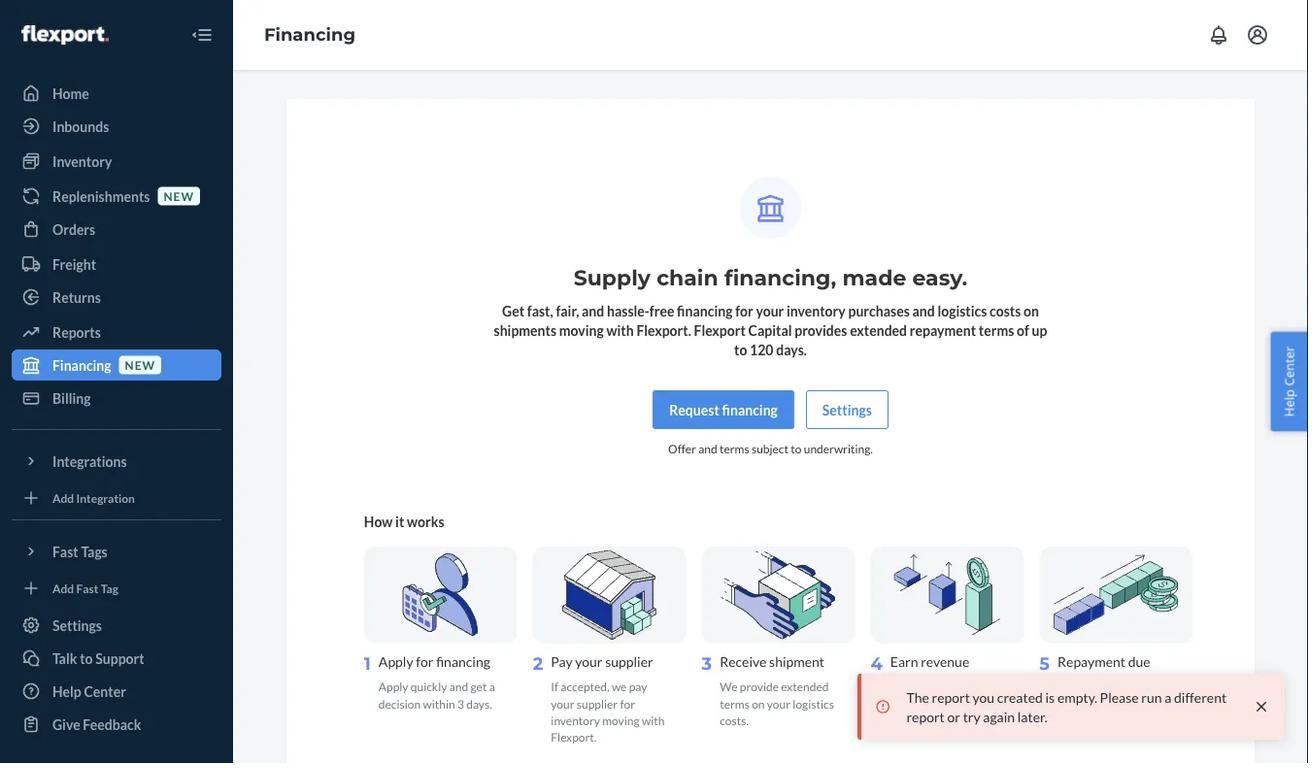 Task type: locate. For each thing, give the bounding box(es) containing it.
1 horizontal spatial help center
[[1281, 347, 1298, 417]]

a inside apply quickly and get a decision within 3 days.
[[489, 680, 495, 694]]

a inside automatic repayments according to a set schedule.
[[1123, 697, 1129, 711]]

terms left the subject
[[720, 442, 750, 456]]

1 add from the top
[[52, 491, 74, 505]]

0 vertical spatial fast
[[52, 544, 78, 560]]

new
[[164, 189, 194, 203], [125, 358, 156, 372]]

moving down fair,
[[559, 322, 604, 339]]

0 horizontal spatial new
[[125, 358, 156, 372]]

supplier
[[605, 654, 653, 670], [577, 697, 618, 711]]

and right offer
[[699, 442, 718, 456]]

integrations
[[52, 453, 127, 470]]

it
[[396, 514, 404, 530]]

settings link
[[12, 610, 222, 641]]

2 apply from the top
[[379, 680, 409, 694]]

financing up get
[[436, 654, 490, 670]]

1 horizontal spatial new
[[164, 189, 194, 203]]

fast,
[[527, 303, 553, 319]]

for up flexport
[[736, 303, 754, 319]]

0 vertical spatial help center
[[1281, 347, 1298, 417]]

home
[[52, 85, 89, 102]]

fast left tags
[[52, 544, 78, 560]]

for down we at the bottom left of the page
[[620, 697, 635, 711]]

add down fast tags
[[52, 581, 74, 596]]

1 horizontal spatial a
[[1123, 697, 1129, 711]]

on down provide
[[752, 697, 765, 711]]

0 vertical spatial flexport.
[[637, 322, 692, 339]]

0 vertical spatial for
[[736, 303, 754, 319]]

2 vertical spatial for
[[620, 697, 635, 711]]

0 vertical spatial with
[[607, 322, 634, 339]]

0 vertical spatial report
[[932, 689, 970, 706]]

for
[[736, 303, 754, 319], [416, 654, 434, 670], [620, 697, 635, 711]]

offer and terms subject to underwriting.
[[669, 442, 873, 456]]

integration
[[76, 491, 135, 505]]

fast left the tag at the left of page
[[76, 581, 99, 596]]

on up up at the top of the page
[[1024, 303, 1040, 319]]

a for 1
[[489, 680, 495, 694]]

on inside the get fast, fair, and hassle-free financing for your inventory purchases and logistics costs on shipments moving with flexport. flexport capital provides extended repayment terms of up to 120 days.
[[1024, 303, 1040, 319]]

receive for receive your product and earn revenue.
[[891, 680, 931, 694]]

0 horizontal spatial settings
[[52, 617, 102, 634]]

1 vertical spatial settings
[[52, 617, 102, 634]]

extended down shipment
[[781, 680, 829, 694]]

terms inside we provide extended terms on your logistics costs.
[[720, 697, 750, 711]]

terms up costs.
[[720, 697, 750, 711]]

0 vertical spatial extended
[[850, 322, 908, 339]]

shipment
[[770, 654, 825, 670]]

supplier down accepted,
[[577, 697, 618, 711]]

report up or on the bottom
[[932, 689, 970, 706]]

0 vertical spatial financing
[[264, 24, 356, 45]]

settings up underwriting.
[[823, 402, 872, 418]]

1 horizontal spatial for
[[620, 697, 635, 711]]

0 vertical spatial new
[[164, 189, 194, 203]]

with
[[607, 322, 634, 339], [642, 714, 665, 728]]

or
[[948, 709, 961, 725]]

to left "120"
[[735, 342, 748, 358]]

schedule.
[[1058, 714, 1106, 728]]

1 vertical spatial extended
[[781, 680, 829, 694]]

the
[[907, 689, 930, 706]]

your inside if accepted, we pay your supplier for inventory moving with flexport.
[[551, 697, 575, 711]]

within
[[423, 697, 455, 711]]

apply for apply for financing
[[379, 654, 413, 670]]

2 vertical spatial terms
[[720, 697, 750, 711]]

with inside the get fast, fair, and hassle-free financing for your inventory purchases and logistics costs on shipments moving with flexport. flexport capital provides extended repayment terms of up to 120 days.
[[607, 322, 634, 339]]

add for add fast tag
[[52, 581, 74, 596]]

apply up the decision on the left
[[379, 680, 409, 694]]

0 horizontal spatial help center
[[52, 683, 126, 700]]

financing up the subject
[[722, 402, 778, 418]]

0 horizontal spatial logistics
[[793, 697, 834, 711]]

earn
[[912, 697, 935, 711]]

revenue
[[921, 654, 970, 670]]

2 horizontal spatial a
[[1165, 689, 1172, 706]]

1 apply from the top
[[379, 654, 413, 670]]

0 vertical spatial inventory
[[787, 303, 846, 319]]

moving
[[559, 322, 604, 339], [603, 714, 640, 728]]

apply right 1
[[379, 654, 413, 670]]

your
[[756, 303, 784, 319], [575, 654, 603, 670], [933, 680, 957, 694], [551, 697, 575, 711], [767, 697, 791, 711]]

1 horizontal spatial on
[[1024, 303, 1040, 319]]

0 vertical spatial center
[[1281, 347, 1298, 386]]

report down the
[[907, 709, 945, 725]]

flexport. down accepted,
[[551, 730, 597, 744]]

1 vertical spatial flexport.
[[551, 730, 597, 744]]

up
[[1032, 322, 1048, 339]]

0 vertical spatial add
[[52, 491, 74, 505]]

0 horizontal spatial help
[[52, 683, 81, 700]]

add integration link
[[12, 485, 222, 512]]

add
[[52, 491, 74, 505], [52, 581, 74, 596]]

created
[[998, 689, 1043, 706]]

1 vertical spatial financing
[[52, 357, 111, 374]]

run
[[1142, 689, 1162, 706]]

1 vertical spatial logistics
[[793, 697, 834, 711]]

120
[[750, 342, 774, 358]]

0 vertical spatial help
[[1281, 390, 1298, 417]]

for up quickly at the bottom of the page
[[416, 654, 434, 670]]

1 vertical spatial financing
[[722, 402, 778, 418]]

reports link
[[12, 317, 222, 348]]

0 vertical spatial moving
[[559, 322, 604, 339]]

to inside the get fast, fair, and hassle-free financing for your inventory purchases and logistics costs on shipments moving with flexport. flexport capital provides extended repayment terms of up to 120 days.
[[735, 342, 748, 358]]

purchases
[[849, 303, 910, 319]]

financing inside button
[[722, 402, 778, 418]]

get fast, fair, and hassle-free financing for your inventory purchases and logistics costs on shipments moving with flexport. flexport capital provides extended repayment terms of up to 120 days.
[[494, 303, 1048, 358]]

report
[[932, 689, 970, 706], [907, 709, 945, 725]]

0 horizontal spatial on
[[752, 697, 765, 711]]

days. down 'capital'
[[776, 342, 807, 358]]

to right talk
[[80, 650, 93, 667]]

0 vertical spatial days.
[[776, 342, 807, 358]]

0 horizontal spatial receive
[[720, 654, 767, 670]]

fast inside dropdown button
[[52, 544, 78, 560]]

a
[[489, 680, 495, 694], [1165, 689, 1172, 706], [1123, 697, 1129, 711]]

provide
[[740, 680, 779, 694]]

0 horizontal spatial inventory
[[551, 714, 600, 728]]

supplier up pay
[[605, 654, 653, 670]]

your up 'capital'
[[756, 303, 784, 319]]

on inside we provide extended terms on your logistics costs.
[[752, 697, 765, 711]]

tag
[[101, 581, 118, 596]]

home link
[[12, 78, 222, 109]]

moving down we at the bottom left of the page
[[603, 714, 640, 728]]

1 horizontal spatial receive
[[891, 680, 931, 694]]

1 vertical spatial days.
[[467, 697, 492, 711]]

1 horizontal spatial center
[[1281, 347, 1298, 386]]

flexport. inside the get fast, fair, and hassle-free financing for your inventory purchases and logistics costs on shipments moving with flexport. flexport capital provides extended repayment terms of up to 120 days.
[[637, 322, 692, 339]]

and left get
[[450, 680, 468, 694]]

0 vertical spatial apply
[[379, 654, 413, 670]]

1 horizontal spatial days.
[[776, 342, 807, 358]]

3 left receive shipment
[[702, 654, 712, 675]]

inventory down accepted,
[[551, 714, 600, 728]]

your up accepted,
[[575, 654, 603, 670]]

1 vertical spatial add
[[52, 581, 74, 596]]

1 vertical spatial terms
[[720, 442, 750, 456]]

extended inside the get fast, fair, and hassle-free financing for your inventory purchases and logistics costs on shipments moving with flexport. flexport capital provides extended repayment terms of up to 120 days.
[[850, 322, 908, 339]]

1 vertical spatial receive
[[891, 680, 931, 694]]

0 horizontal spatial 3
[[458, 697, 464, 711]]

for inside the get fast, fair, and hassle-free financing for your inventory purchases and logistics costs on shipments moving with flexport. flexport capital provides extended repayment terms of up to 120 days.
[[736, 303, 754, 319]]

receive inside receive your product and earn revenue.
[[891, 680, 931, 694]]

free
[[650, 303, 675, 319]]

a right get
[[489, 680, 495, 694]]

1 vertical spatial inventory
[[551, 714, 600, 728]]

1 vertical spatial on
[[752, 697, 765, 711]]

3
[[702, 654, 712, 675], [458, 697, 464, 711]]

1 vertical spatial new
[[125, 358, 156, 372]]

extended down purchases
[[850, 322, 908, 339]]

give
[[52, 717, 80, 733]]

add inside add integration link
[[52, 491, 74, 505]]

1 horizontal spatial inventory
[[787, 303, 846, 319]]

works
[[407, 514, 445, 530]]

1 horizontal spatial with
[[642, 714, 665, 728]]

on
[[1024, 303, 1040, 319], [752, 697, 765, 711]]

1 vertical spatial apply
[[379, 680, 409, 694]]

0 horizontal spatial flexport.
[[551, 730, 597, 744]]

your down provide
[[767, 697, 791, 711]]

logistics down shipment
[[793, 697, 834, 711]]

provides
[[795, 322, 848, 339]]

apply inside apply quickly and get a decision within 3 days.
[[379, 680, 409, 694]]

apply quickly and get a decision within 3 days.
[[379, 680, 495, 711]]

add left integration at the left
[[52, 491, 74, 505]]

and
[[582, 303, 605, 319], [913, 303, 935, 319], [699, 442, 718, 456], [450, 680, 468, 694], [891, 697, 910, 711]]

1 vertical spatial 3
[[458, 697, 464, 711]]

offer
[[669, 442, 696, 456]]

1 vertical spatial center
[[84, 683, 126, 700]]

1 horizontal spatial help
[[1281, 390, 1298, 417]]

later.
[[1018, 709, 1048, 725]]

again
[[984, 709, 1015, 725]]

0 vertical spatial receive
[[720, 654, 767, 670]]

1 horizontal spatial logistics
[[938, 303, 987, 319]]

talk to support
[[52, 650, 144, 667]]

freight
[[52, 256, 96, 273]]

inventory up the provides
[[787, 303, 846, 319]]

inventory
[[787, 303, 846, 319], [551, 714, 600, 728]]

help
[[1281, 390, 1298, 417], [52, 683, 81, 700]]

terms inside the get fast, fair, and hassle-free financing for your inventory purchases and logistics costs on shipments moving with flexport. flexport capital provides extended repayment terms of up to 120 days.
[[979, 322, 1015, 339]]

pay
[[551, 654, 573, 670]]

new up orders link
[[164, 189, 194, 203]]

0 vertical spatial logistics
[[938, 303, 987, 319]]

0 vertical spatial on
[[1024, 303, 1040, 319]]

center inside button
[[1281, 347, 1298, 386]]

receive up we
[[720, 654, 767, 670]]

receive
[[720, 654, 767, 670], [891, 680, 931, 694]]

integrations button
[[12, 446, 222, 477]]

a left set
[[1123, 697, 1129, 711]]

1 horizontal spatial financing
[[264, 24, 356, 45]]

logistics
[[938, 303, 987, 319], [793, 697, 834, 711]]

terms down costs
[[979, 322, 1015, 339]]

freight link
[[12, 249, 222, 280]]

open account menu image
[[1247, 23, 1270, 47]]

get
[[471, 680, 487, 694]]

we
[[612, 680, 627, 694]]

1 horizontal spatial flexport.
[[637, 322, 692, 339]]

your down if
[[551, 697, 575, 711]]

receive your product and earn revenue.
[[891, 680, 999, 711]]

4
[[871, 654, 883, 675]]

automatic repayments according to a set schedule.
[[1058, 680, 1174, 728]]

0 vertical spatial terms
[[979, 322, 1015, 339]]

0 horizontal spatial a
[[489, 680, 495, 694]]

2 add from the top
[[52, 581, 74, 596]]

with inside if accepted, we pay your supplier for inventory moving with flexport.
[[642, 714, 665, 728]]

1 vertical spatial fast
[[76, 581, 99, 596]]

0 vertical spatial settings
[[823, 402, 872, 418]]

1
[[364, 654, 371, 675]]

settings
[[823, 402, 872, 418], [52, 617, 102, 634]]

0 vertical spatial 3
[[702, 654, 712, 675]]

different
[[1175, 689, 1227, 706]]

add inside add fast tag link
[[52, 581, 74, 596]]

1 vertical spatial moving
[[603, 714, 640, 728]]

0 vertical spatial financing
[[677, 303, 733, 319]]

inventory
[[52, 153, 112, 170]]

a right the run
[[1165, 689, 1172, 706]]

settings up talk
[[52, 617, 102, 634]]

and inside apply quickly and get a decision within 3 days.
[[450, 680, 468, 694]]

with down pay
[[642, 714, 665, 728]]

a for 5
[[1123, 697, 1129, 711]]

financing up flexport
[[677, 303, 733, 319]]

add fast tag link
[[12, 575, 222, 602]]

try
[[963, 709, 981, 725]]

1 vertical spatial with
[[642, 714, 665, 728]]

2 horizontal spatial for
[[736, 303, 754, 319]]

0 horizontal spatial financing
[[52, 357, 111, 374]]

days. down get
[[467, 697, 492, 711]]

1 vertical spatial supplier
[[577, 697, 618, 711]]

financing inside the get fast, fair, and hassle-free financing for your inventory purchases and logistics costs on shipments moving with flexport. flexport capital provides extended repayment terms of up to 120 days.
[[677, 303, 733, 319]]

0 horizontal spatial extended
[[781, 680, 829, 694]]

your up revenue.
[[933, 680, 957, 694]]

flexport. down the free
[[637, 322, 692, 339]]

and left earn at the bottom of the page
[[891, 697, 910, 711]]

to left set
[[1110, 697, 1121, 711]]

3 inside apply quickly and get a decision within 3 days.
[[458, 697, 464, 711]]

extended inside we provide extended terms on your logistics costs.
[[781, 680, 829, 694]]

new down "reports" link
[[125, 358, 156, 372]]

subject
[[752, 442, 789, 456]]

0 horizontal spatial with
[[607, 322, 634, 339]]

2
[[533, 654, 543, 675]]

logistics inside we provide extended terms on your logistics costs.
[[793, 697, 834, 711]]

earn revenue
[[891, 654, 970, 670]]

terms
[[979, 322, 1015, 339], [720, 442, 750, 456], [720, 697, 750, 711]]

1 horizontal spatial settings
[[823, 402, 872, 418]]

3 right within
[[458, 697, 464, 711]]

flexport.
[[637, 322, 692, 339], [551, 730, 597, 744]]

0 horizontal spatial days.
[[467, 697, 492, 711]]

2 vertical spatial financing
[[436, 654, 490, 670]]

1 horizontal spatial extended
[[850, 322, 908, 339]]

with down hassle-
[[607, 322, 634, 339]]

according
[[1058, 697, 1108, 711]]

supplier inside if accepted, we pay your supplier for inventory moving with flexport.
[[577, 697, 618, 711]]

receive up earn at the bottom of the page
[[891, 680, 931, 694]]

logistics up "repayment"
[[938, 303, 987, 319]]

days. inside the get fast, fair, and hassle-free financing for your inventory purchases and logistics costs on shipments moving with flexport. flexport capital provides extended repayment terms of up to 120 days.
[[776, 342, 807, 358]]

1 vertical spatial for
[[416, 654, 434, 670]]

feedback
[[83, 717, 141, 733]]

fair,
[[556, 303, 579, 319]]

days.
[[776, 342, 807, 358], [467, 697, 492, 711]]



Task type: describe. For each thing, give the bounding box(es) containing it.
quickly
[[411, 680, 447, 694]]

earn
[[891, 654, 919, 670]]

inventory inside if accepted, we pay your supplier for inventory moving with flexport.
[[551, 714, 600, 728]]

open notifications image
[[1208, 23, 1231, 47]]

0 vertical spatial supplier
[[605, 654, 653, 670]]

apply for apply quickly and get a decision within 3 days.
[[379, 680, 409, 694]]

for inside if accepted, we pay your supplier for inventory moving with flexport.
[[620, 697, 635, 711]]

get
[[502, 303, 525, 319]]

settings inside "button"
[[823, 402, 872, 418]]

your inside receive your product and earn revenue.
[[933, 680, 957, 694]]

repayments
[[1114, 680, 1174, 694]]

costs
[[990, 303, 1021, 319]]

repayment
[[910, 322, 977, 339]]

to inside "button"
[[80, 650, 93, 667]]

new for financing
[[125, 358, 156, 372]]

flexport
[[694, 322, 746, 339]]

costs.
[[720, 714, 749, 728]]

to right the subject
[[791, 442, 802, 456]]

decision
[[379, 697, 421, 711]]

returns link
[[12, 282, 222, 313]]

chain
[[657, 265, 719, 291]]

inventory link
[[12, 146, 222, 177]]

returns
[[52, 289, 101, 306]]

add fast tag
[[52, 581, 118, 596]]

help center inside button
[[1281, 347, 1298, 417]]

inbounds link
[[12, 111, 222, 142]]

replenishments
[[52, 188, 150, 205]]

repayment due
[[1058, 654, 1151, 670]]

orders link
[[12, 214, 222, 245]]

and inside receive your product and earn revenue.
[[891, 697, 910, 711]]

1 vertical spatial help
[[52, 683, 81, 700]]

if accepted, we pay your supplier for inventory moving with flexport.
[[551, 680, 665, 744]]

made
[[843, 265, 907, 291]]

request financing button
[[653, 391, 795, 429]]

receive shipment
[[720, 654, 825, 670]]

help inside button
[[1281, 390, 1298, 417]]

fast tags
[[52, 544, 108, 560]]

5
[[1040, 654, 1050, 675]]

empty.
[[1058, 689, 1098, 706]]

how it works
[[364, 514, 445, 530]]

help center link
[[12, 676, 222, 707]]

close navigation image
[[190, 23, 214, 47]]

moving inside the get fast, fair, and hassle-free financing for your inventory purchases and logistics costs on shipments moving with flexport. flexport capital provides extended repayment terms of up to 120 days.
[[559, 322, 604, 339]]

easy.
[[913, 265, 968, 291]]

flexport. inside if accepted, we pay your supplier for inventory moving with flexport.
[[551, 730, 597, 744]]

orders
[[52, 221, 95, 238]]

due
[[1129, 654, 1151, 670]]

1 vertical spatial help center
[[52, 683, 126, 700]]

a inside the report you created is empty. please run a different report or try again later.
[[1165, 689, 1172, 706]]

underwriting.
[[804, 442, 873, 456]]

1 vertical spatial report
[[907, 709, 945, 725]]

reports
[[52, 324, 101, 341]]

revenue.
[[937, 697, 982, 711]]

hassle-
[[607, 303, 650, 319]]

accepted,
[[561, 680, 610, 694]]

days. inside apply quickly and get a decision within 3 days.
[[467, 697, 492, 711]]

receive for receive shipment
[[720, 654, 767, 670]]

fast tags button
[[12, 536, 222, 567]]

your inside the get fast, fair, and hassle-free financing for your inventory purchases and logistics costs on shipments moving with flexport. flexport capital provides extended repayment terms of up to 120 days.
[[756, 303, 784, 319]]

1 horizontal spatial 3
[[702, 654, 712, 675]]

pay
[[629, 680, 647, 694]]

tags
[[81, 544, 108, 560]]

support
[[95, 650, 144, 667]]

logistics inside the get fast, fair, and hassle-free financing for your inventory purchases and logistics costs on shipments moving with flexport. flexport capital provides extended repayment terms of up to 120 days.
[[938, 303, 987, 319]]

close toast image
[[1252, 698, 1272, 717]]

supply chain financing, made easy.
[[574, 265, 968, 291]]

settings button
[[806, 391, 889, 429]]

apply for financing
[[379, 654, 490, 670]]

billing
[[52, 390, 91, 407]]

is
[[1046, 689, 1055, 706]]

add for add integration
[[52, 491, 74, 505]]

billing link
[[12, 383, 222, 414]]

give feedback button
[[12, 709, 222, 740]]

add integration
[[52, 491, 135, 505]]

you
[[973, 689, 995, 706]]

set
[[1131, 697, 1147, 711]]

new for replenishments
[[164, 189, 194, 203]]

we
[[720, 680, 738, 694]]

to inside automatic repayments according to a set schedule.
[[1110, 697, 1121, 711]]

if
[[551, 680, 559, 694]]

automatic
[[1058, 680, 1112, 694]]

financing link
[[264, 24, 356, 45]]

how
[[364, 514, 393, 530]]

inbounds
[[52, 118, 109, 135]]

and right fair,
[[582, 303, 605, 319]]

moving inside if accepted, we pay your supplier for inventory moving with flexport.
[[603, 714, 640, 728]]

flexport logo image
[[21, 25, 109, 45]]

0 horizontal spatial for
[[416, 654, 434, 670]]

please
[[1100, 689, 1139, 706]]

and up "repayment"
[[913, 303, 935, 319]]

talk to support button
[[12, 643, 222, 674]]

pay your supplier
[[551, 654, 653, 670]]

product
[[959, 680, 999, 694]]

request financing
[[670, 402, 778, 418]]

of
[[1017, 322, 1030, 339]]

supply
[[574, 265, 651, 291]]

0 horizontal spatial center
[[84, 683, 126, 700]]

your inside we provide extended terms on your logistics costs.
[[767, 697, 791, 711]]

shipments
[[494, 322, 557, 339]]

repayment
[[1058, 654, 1126, 670]]

request
[[670, 402, 720, 418]]

inventory inside the get fast, fair, and hassle-free financing for your inventory purchases and logistics costs on shipments moving with flexport. flexport capital provides extended repayment terms of up to 120 days.
[[787, 303, 846, 319]]



Task type: vqa. For each thing, say whether or not it's contained in the screenshot.
TO within the Automatic repayments according to a set schedule.
yes



